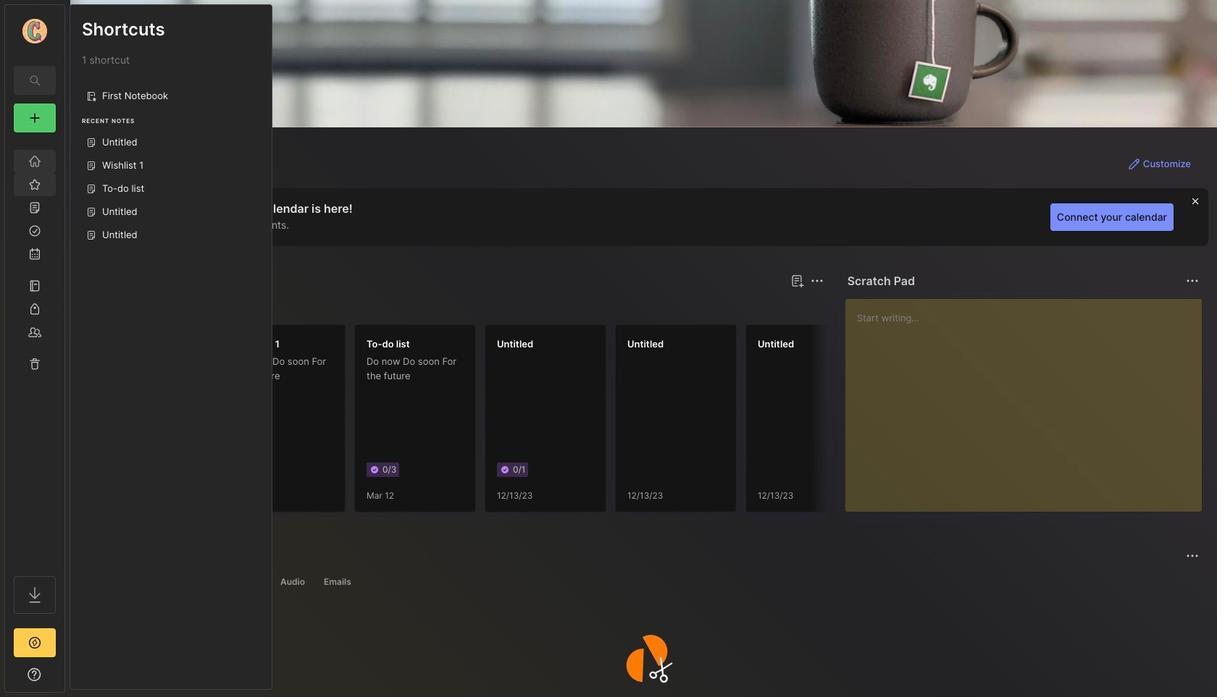 Task type: locate. For each thing, give the bounding box(es) containing it.
WHAT'S NEW field
[[5, 664, 64, 687]]

edit search image
[[26, 72, 43, 89]]

row group
[[93, 325, 1137, 522]]

tab
[[145, 299, 203, 316], [96, 574, 152, 591], [207, 574, 268, 591], [274, 574, 312, 591], [317, 574, 358, 591]]

tree
[[5, 141, 64, 564]]

tab list
[[96, 574, 1197, 591]]



Task type: describe. For each thing, give the bounding box(es) containing it.
main element
[[0, 0, 70, 698]]

click to expand image
[[63, 671, 74, 688]]

account image
[[22, 19, 47, 43]]

home image
[[28, 154, 42, 169]]

upgrade image
[[26, 635, 43, 652]]

Account field
[[5, 17, 64, 46]]

Start writing… text field
[[857, 299, 1202, 501]]

tree inside the main element
[[5, 141, 64, 564]]



